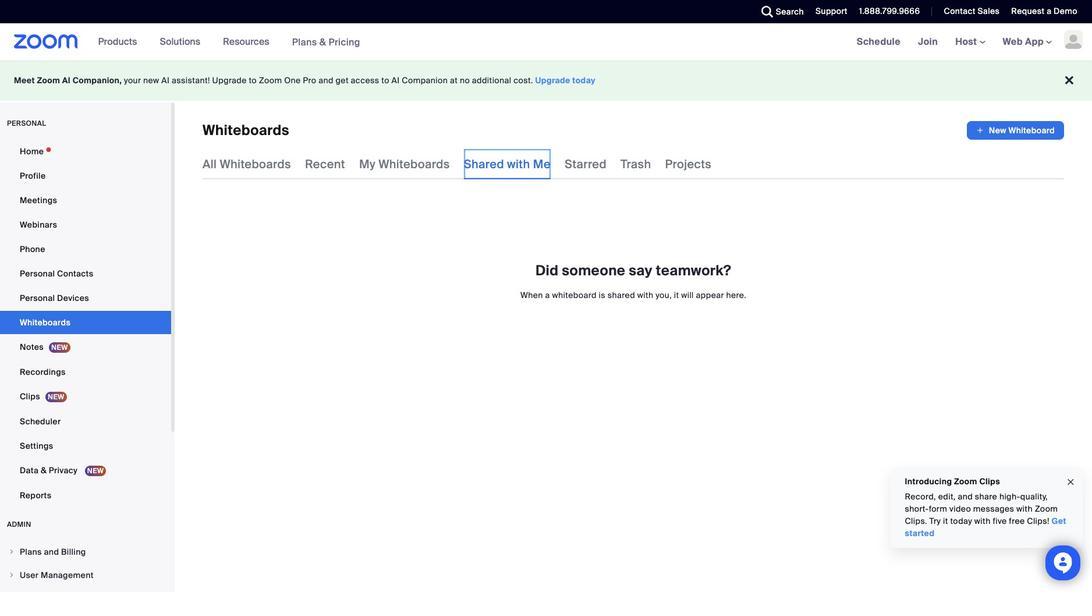 Task type: describe. For each thing, give the bounding box(es) containing it.
personal
[[7, 119, 46, 128]]

sales
[[978, 6, 1000, 16]]

products
[[98, 36, 137, 48]]

1 to from the left
[[249, 75, 257, 86]]

1 upgrade from the left
[[212, 75, 247, 86]]

someone
[[562, 261, 626, 279]]

1.888.799.9666
[[859, 6, 920, 16]]

join
[[918, 36, 938, 48]]

whiteboard
[[1009, 125, 1055, 136]]

recordings
[[20, 367, 66, 377]]

web app button
[[1003, 36, 1052, 48]]

zoom right meet
[[37, 75, 60, 86]]

clips.
[[905, 516, 928, 526]]

plans for plans and billing
[[20, 547, 42, 557]]

new whiteboard
[[989, 125, 1055, 136]]

whiteboards right all on the top of the page
[[220, 157, 291, 172]]

host
[[956, 36, 980, 48]]

support
[[816, 6, 848, 16]]

my whiteboards
[[359, 157, 450, 172]]

with left you,
[[637, 290, 654, 300]]

upgrade today link
[[535, 75, 596, 86]]

webinars
[[20, 220, 57, 230]]

new whiteboard button
[[967, 121, 1064, 140]]

scheduler
[[20, 416, 61, 427]]

and inside meet zoom ai companion, footer
[[319, 75, 334, 86]]

did someone say teamwork?
[[536, 261, 731, 279]]

1 ai from the left
[[62, 75, 70, 86]]

appear
[[696, 290, 724, 300]]

meet zoom ai companion, your new ai assistant! upgrade to zoom one pro and get access to ai companion at no additional cost. upgrade today
[[14, 75, 596, 86]]

plans and billing menu item
[[0, 541, 171, 563]]

plans & pricing
[[292, 36, 360, 48]]

your
[[124, 75, 141, 86]]

resources
[[223, 36, 269, 48]]

devices
[[57, 293, 89, 303]]

recordings link
[[0, 360, 171, 384]]

contact sales
[[944, 6, 1000, 16]]

messages
[[974, 504, 1015, 514]]

form
[[929, 504, 948, 514]]

search button
[[753, 0, 807, 23]]

meetings link
[[0, 189, 171, 212]]

data & privacy link
[[0, 459, 171, 483]]

webinars link
[[0, 213, 171, 236]]

assistant!
[[172, 75, 210, 86]]

profile link
[[0, 164, 171, 187]]

recent
[[305, 157, 345, 172]]

user management menu item
[[0, 564, 171, 586]]

reports link
[[0, 484, 171, 507]]

short-
[[905, 504, 929, 514]]

get started
[[905, 516, 1067, 539]]

get
[[1052, 516, 1067, 526]]

and inside record, edit, and share high-quality, short-form video messages with zoom clips. try it today with five free clips!
[[958, 491, 973, 502]]

you,
[[656, 290, 672, 300]]

when
[[521, 290, 543, 300]]

say
[[629, 261, 653, 279]]

trash
[[621, 157, 651, 172]]

personal devices
[[20, 293, 89, 303]]

profile picture image
[[1064, 30, 1083, 49]]

pro
[[303, 75, 316, 86]]

today inside record, edit, and share high-quality, short-form video messages with zoom clips. try it today with five free clips!
[[951, 516, 973, 526]]

starred
[[565, 157, 607, 172]]

clips!
[[1028, 516, 1050, 526]]

here.
[[726, 290, 746, 300]]

close image
[[1066, 475, 1075, 489]]

user management
[[20, 570, 94, 580]]

share
[[975, 491, 998, 502]]

app
[[1025, 36, 1044, 48]]

web app
[[1003, 36, 1044, 48]]

phone link
[[0, 238, 171, 261]]

request a demo
[[1012, 6, 1078, 16]]

whiteboard
[[552, 290, 597, 300]]

record,
[[905, 491, 937, 502]]

resources button
[[223, 23, 275, 61]]

did
[[536, 261, 559, 279]]

free
[[1010, 516, 1025, 526]]

contact
[[944, 6, 976, 16]]

admin menu menu
[[0, 541, 171, 592]]

shared
[[464, 157, 504, 172]]

all
[[203, 157, 217, 172]]

at
[[450, 75, 458, 86]]

demo
[[1054, 6, 1078, 16]]

personal devices link
[[0, 286, 171, 310]]

whiteboards inside personal menu menu
[[20, 317, 71, 328]]

meetings
[[20, 195, 57, 206]]



Task type: vqa. For each thing, say whether or not it's contained in the screenshot.
audiences to the bottom
no



Task type: locate. For each thing, give the bounding box(es) containing it.
0 horizontal spatial &
[[41, 465, 47, 476]]

one
[[284, 75, 301, 86]]

when a whiteboard is shared with you, it will appear here.
[[521, 290, 746, 300]]

introducing
[[905, 476, 953, 487]]

is
[[599, 290, 606, 300]]

personal inside personal contacts link
[[20, 268, 55, 279]]

1 horizontal spatial upgrade
[[535, 75, 570, 86]]

schedule link
[[848, 23, 909, 61]]

3 ai from the left
[[392, 75, 400, 86]]

new
[[989, 125, 1007, 136]]

home link
[[0, 140, 171, 163]]

ai right new
[[161, 75, 170, 86]]

0 horizontal spatial to
[[249, 75, 257, 86]]

with inside tabs of all whiteboard page tab list
[[507, 157, 530, 172]]

0 vertical spatial clips
[[20, 391, 40, 402]]

with left me
[[507, 157, 530, 172]]

data & privacy
[[20, 465, 80, 476]]

zoom up clips!
[[1035, 504, 1058, 514]]

upgrade down product information navigation
[[212, 75, 247, 86]]

1 vertical spatial clips
[[980, 476, 1001, 487]]

zoom
[[37, 75, 60, 86], [259, 75, 282, 86], [955, 476, 978, 487], [1035, 504, 1058, 514]]

plans & pricing link
[[292, 36, 360, 48], [292, 36, 360, 48]]

1 horizontal spatial and
[[319, 75, 334, 86]]

my
[[359, 157, 376, 172]]

admin
[[7, 520, 31, 529]]

plans for plans & pricing
[[292, 36, 317, 48]]

home
[[20, 146, 44, 157]]

and left get
[[319, 75, 334, 86]]

access
[[351, 75, 379, 86]]

search
[[776, 6, 804, 17]]

scheduler link
[[0, 410, 171, 433]]

1 vertical spatial today
[[951, 516, 973, 526]]

a for request
[[1047, 6, 1052, 16]]

and up video
[[958, 491, 973, 502]]

products button
[[98, 23, 142, 61]]

personal
[[20, 268, 55, 279], [20, 293, 55, 303]]

meet zoom ai companion, footer
[[0, 61, 1092, 101]]

1 vertical spatial personal
[[20, 293, 55, 303]]

clips inside clips link
[[20, 391, 40, 402]]

0 horizontal spatial and
[[44, 547, 59, 557]]

2 ai from the left
[[161, 75, 170, 86]]

whiteboards application
[[203, 121, 1064, 140]]

0 horizontal spatial clips
[[20, 391, 40, 402]]

personal menu menu
[[0, 140, 171, 508]]

notes link
[[0, 335, 171, 359]]

get started link
[[905, 516, 1067, 539]]

ai left companion,
[[62, 75, 70, 86]]

it left will
[[674, 290, 679, 300]]

privacy
[[49, 465, 77, 476]]

data
[[20, 465, 39, 476]]

2 vertical spatial and
[[44, 547, 59, 557]]

additional
[[472, 75, 512, 86]]

high-
[[1000, 491, 1021, 502]]

0 horizontal spatial today
[[573, 75, 596, 86]]

clips
[[20, 391, 40, 402], [980, 476, 1001, 487]]

record, edit, and share high-quality, short-form video messages with zoom clips. try it today with five free clips!
[[905, 491, 1058, 526]]

a for when
[[545, 290, 550, 300]]

today inside meet zoom ai companion, footer
[[573, 75, 596, 86]]

and inside menu item
[[44, 547, 59, 557]]

clips up scheduler
[[20, 391, 40, 402]]

whiteboards up all whiteboards
[[203, 121, 289, 139]]

to
[[249, 75, 257, 86], [382, 75, 389, 86]]

settings
[[20, 441, 53, 451]]

0 vertical spatial plans
[[292, 36, 317, 48]]

product information navigation
[[89, 23, 369, 61]]

request a demo link
[[1003, 0, 1092, 23], [1012, 6, 1078, 16]]

personal for personal contacts
[[20, 268, 55, 279]]

banner
[[0, 23, 1092, 61]]

a right when
[[545, 290, 550, 300]]

companion,
[[73, 75, 122, 86]]

schedule
[[857, 36, 901, 48]]

zoom left one
[[259, 75, 282, 86]]

edit,
[[939, 491, 956, 502]]

join link
[[909, 23, 947, 61]]

clips link
[[0, 385, 171, 409]]

plans right right image
[[20, 547, 42, 557]]

video
[[950, 504, 972, 514]]

banner containing products
[[0, 23, 1092, 61]]

2 to from the left
[[382, 75, 389, 86]]

teamwork?
[[656, 261, 731, 279]]

2 upgrade from the left
[[535, 75, 570, 86]]

0 horizontal spatial ai
[[62, 75, 70, 86]]

solutions
[[160, 36, 200, 48]]

ai
[[62, 75, 70, 86], [161, 75, 170, 86], [392, 75, 400, 86]]

with down messages
[[975, 516, 991, 526]]

right image
[[8, 572, 15, 579]]

2 horizontal spatial ai
[[392, 75, 400, 86]]

1 vertical spatial a
[[545, 290, 550, 300]]

plans inside product information navigation
[[292, 36, 317, 48]]

1 vertical spatial plans
[[20, 547, 42, 557]]

zoom inside record, edit, and share high-quality, short-form video messages with zoom clips. try it today with five free clips!
[[1035, 504, 1058, 514]]

& inside product information navigation
[[319, 36, 326, 48]]

whiteboards inside application
[[203, 121, 289, 139]]

& for pricing
[[319, 36, 326, 48]]

plans up "meet zoom ai companion, your new ai assistant! upgrade to zoom one pro and get access to ai companion at no additional cost. upgrade today"
[[292, 36, 317, 48]]

personal down personal contacts at the left top
[[20, 293, 55, 303]]

zoom logo image
[[14, 34, 78, 49]]

with up free
[[1017, 504, 1033, 514]]

management
[[41, 570, 94, 580]]

introducing zoom clips
[[905, 476, 1001, 487]]

contacts
[[57, 268, 93, 279]]

0 vertical spatial today
[[573, 75, 596, 86]]

contact sales link
[[935, 0, 1003, 23], [944, 6, 1000, 16]]

0 vertical spatial &
[[319, 36, 326, 48]]

0 vertical spatial personal
[[20, 268, 55, 279]]

will
[[681, 290, 694, 300]]

companion
[[402, 75, 448, 86]]

& inside personal menu menu
[[41, 465, 47, 476]]

today
[[573, 75, 596, 86], [951, 516, 973, 526]]

meetings navigation
[[848, 23, 1092, 61]]

1 personal from the top
[[20, 268, 55, 279]]

add image
[[976, 125, 984, 136]]

0 horizontal spatial plans
[[20, 547, 42, 557]]

0 horizontal spatial upgrade
[[212, 75, 247, 86]]

me
[[533, 157, 551, 172]]

notes
[[20, 342, 44, 352]]

1 horizontal spatial to
[[382, 75, 389, 86]]

quality,
[[1021, 491, 1048, 502]]

0 horizontal spatial it
[[674, 290, 679, 300]]

1 horizontal spatial a
[[1047, 6, 1052, 16]]

profile
[[20, 171, 46, 181]]

0 horizontal spatial a
[[545, 290, 550, 300]]

whiteboards right my
[[379, 157, 450, 172]]

ai left the companion
[[392, 75, 400, 86]]

2 horizontal spatial and
[[958, 491, 973, 502]]

right image
[[8, 548, 15, 555]]

1 horizontal spatial it
[[944, 516, 949, 526]]

0 vertical spatial it
[[674, 290, 679, 300]]

1 vertical spatial &
[[41, 465, 47, 476]]

1 horizontal spatial &
[[319, 36, 326, 48]]

1 horizontal spatial plans
[[292, 36, 317, 48]]

to down resources dropdown button at the top left of the page
[[249, 75, 257, 86]]

personal for personal devices
[[20, 293, 55, 303]]

a left demo
[[1047, 6, 1052, 16]]

0 vertical spatial and
[[319, 75, 334, 86]]

upgrade
[[212, 75, 247, 86], [535, 75, 570, 86]]

solutions button
[[160, 23, 206, 61]]

billing
[[61, 547, 86, 557]]

five
[[993, 516, 1007, 526]]

& right data
[[41, 465, 47, 476]]

shared
[[608, 290, 635, 300]]

personal down 'phone'
[[20, 268, 55, 279]]

plans inside menu item
[[20, 547, 42, 557]]

try
[[930, 516, 941, 526]]

host button
[[956, 36, 985, 48]]

new
[[143, 75, 159, 86]]

plans
[[292, 36, 317, 48], [20, 547, 42, 557]]

1 vertical spatial it
[[944, 516, 949, 526]]

whiteboards link
[[0, 311, 171, 334]]

tabs of all whiteboard page tab list
[[203, 149, 712, 179]]

clips up share
[[980, 476, 1001, 487]]

it inside record, edit, and share high-quality, short-form video messages with zoom clips. try it today with five free clips!
[[944, 516, 949, 526]]

get
[[336, 75, 349, 86]]

2 personal from the top
[[20, 293, 55, 303]]

personal inside personal devices link
[[20, 293, 55, 303]]

& for privacy
[[41, 465, 47, 476]]

it right try
[[944, 516, 949, 526]]

zoom up edit,
[[955, 476, 978, 487]]

no
[[460, 75, 470, 86]]

& left pricing
[[319, 36, 326, 48]]

whiteboards
[[203, 121, 289, 139], [220, 157, 291, 172], [379, 157, 450, 172], [20, 317, 71, 328]]

phone
[[20, 244, 45, 254]]

upgrade right the cost.
[[535, 75, 570, 86]]

personal contacts link
[[0, 262, 171, 285]]

0 vertical spatial a
[[1047, 6, 1052, 16]]

1 vertical spatial and
[[958, 491, 973, 502]]

to right the access
[[382, 75, 389, 86]]

and left billing on the left
[[44, 547, 59, 557]]

1 horizontal spatial today
[[951, 516, 973, 526]]

web
[[1003, 36, 1023, 48]]

whiteboards down 'personal devices'
[[20, 317, 71, 328]]

user
[[20, 570, 39, 580]]

1 horizontal spatial clips
[[980, 476, 1001, 487]]

support link
[[807, 0, 851, 23], [816, 6, 848, 16]]

1 horizontal spatial ai
[[161, 75, 170, 86]]



